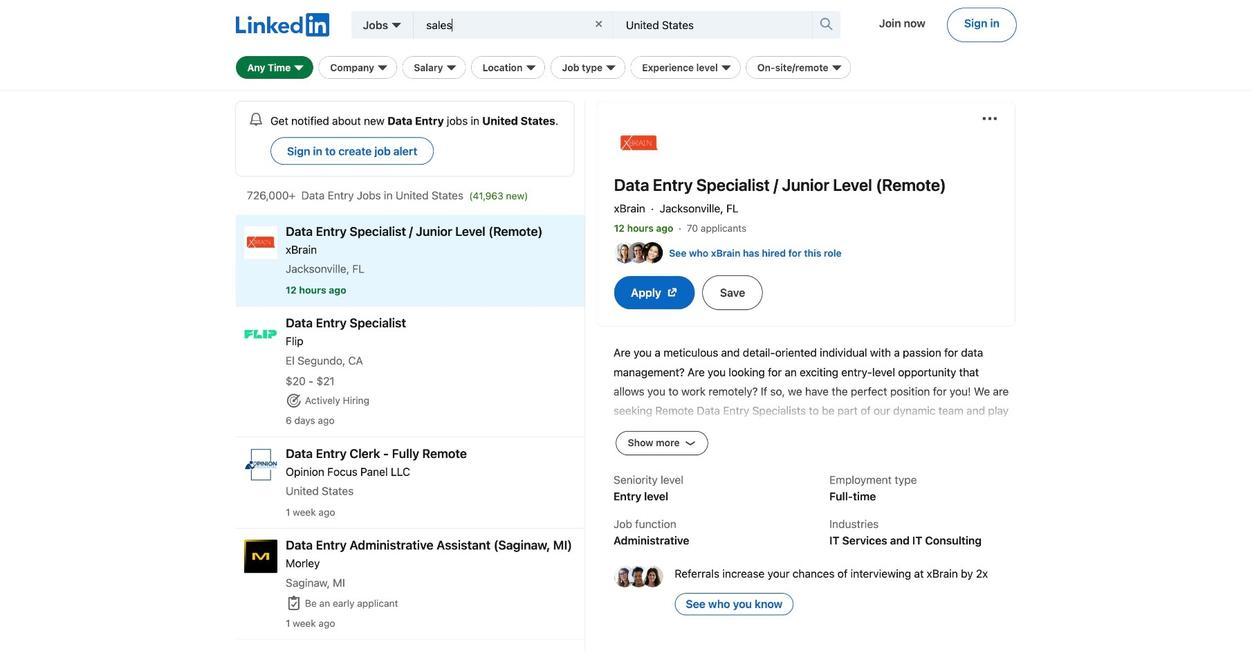 Task type: describe. For each thing, give the bounding box(es) containing it.
Search job titles or companies search field
[[425, 17, 591, 33]]

primary element
[[236, 0, 1017, 53]]

none search field inside primary element
[[414, 11, 841, 39]]

xbrain image
[[614, 118, 664, 168]]



Task type: locate. For each thing, give the bounding box(es) containing it.
main content
[[236, 101, 586, 651]]

1 vertical spatial svg image
[[286, 393, 302, 409]]

None search field
[[414, 11, 841, 39]]

Location search field
[[625, 17, 791, 33]]

svg image
[[667, 287, 678, 298], [286, 393, 302, 409], [286, 595, 302, 612]]

2 vertical spatial svg image
[[286, 595, 302, 612]]

0 vertical spatial svg image
[[667, 287, 678, 298]]



Task type: vqa. For each thing, say whether or not it's contained in the screenshot.
Primary "element"
yes



